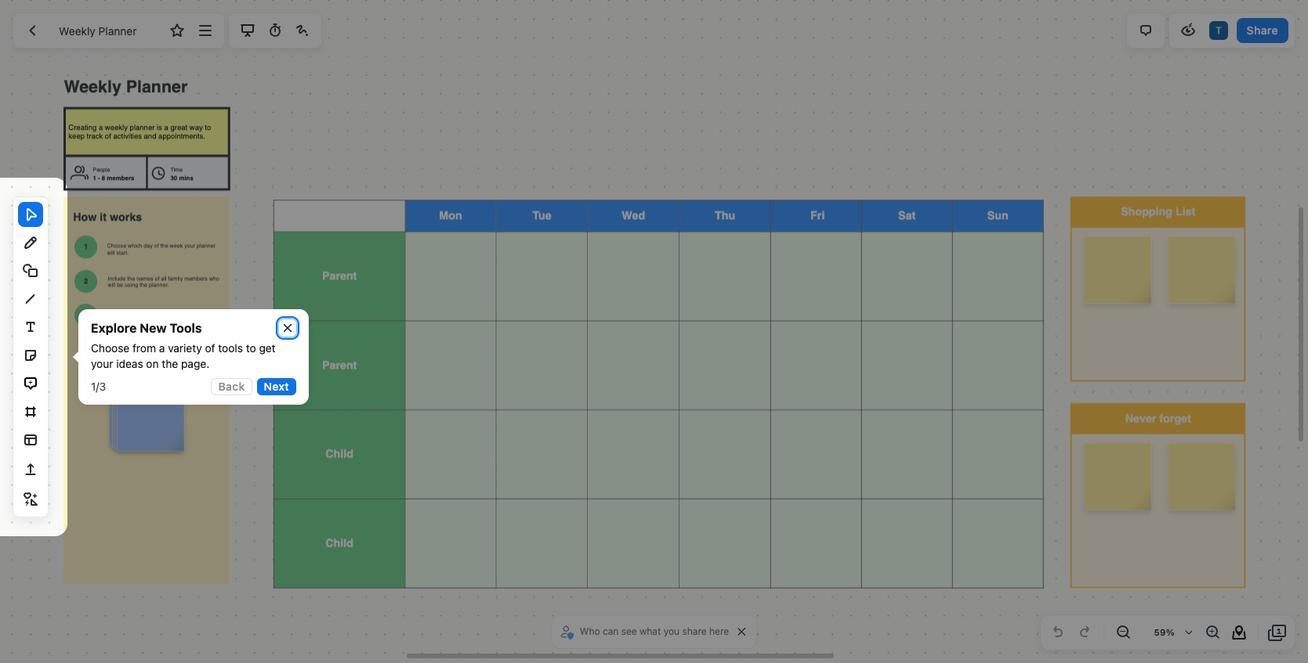 Task type: describe. For each thing, give the bounding box(es) containing it.
get
[[259, 342, 276, 355]]

timer image
[[266, 21, 284, 40]]

who can see what you share here button
[[558, 621, 733, 644]]

1
[[91, 380, 96, 393]]

can
[[603, 626, 619, 638]]

ideas
[[116, 357, 143, 371]]

/
[[96, 380, 99, 393]]

%
[[1166, 628, 1175, 638]]

share button
[[1237, 18, 1289, 43]]

explore new tools element
[[91, 319, 202, 338]]

tools
[[170, 321, 202, 335]]

see
[[621, 626, 637, 638]]

59
[[1154, 628, 1166, 638]]

who
[[580, 626, 600, 638]]

pages image
[[1268, 624, 1287, 643]]

page.
[[181, 357, 209, 371]]

59 %
[[1154, 628, 1175, 638]]

comment panel image
[[1136, 21, 1155, 40]]

more options image
[[196, 21, 214, 40]]

you
[[664, 626, 680, 638]]

templates image
[[21, 431, 40, 450]]



Task type: vqa. For each thing, say whether or not it's contained in the screenshot.
LASER Image
yes



Task type: locate. For each thing, give the bounding box(es) containing it.
upload image
[[21, 461, 40, 480]]

explore new tools
[[91, 321, 202, 335]]

next
[[264, 380, 289, 393]]

zoom out image
[[1114, 624, 1133, 643]]

choose from a variety of tools to get your ideas on the page. element
[[91, 341, 296, 372]]

dashboard image
[[23, 21, 42, 40]]

your
[[91, 357, 113, 371]]

variety
[[168, 342, 202, 355]]

all eyes on me image
[[1179, 21, 1197, 40]]

here
[[709, 626, 729, 638]]

who can see what you share here
[[580, 626, 729, 638]]

share
[[682, 626, 707, 638]]

the
[[162, 357, 178, 371]]

tools
[[218, 342, 243, 355]]

star this whiteboard image
[[168, 21, 187, 40]]

new
[[140, 321, 167, 335]]

on
[[146, 357, 159, 371]]

to
[[246, 342, 256, 355]]

of
[[205, 342, 215, 355]]

choose
[[91, 342, 130, 355]]

zoom in image
[[1203, 624, 1222, 643]]

explore new tools tooltip
[[67, 310, 309, 405]]

share
[[1247, 23, 1278, 37]]

from
[[132, 342, 156, 355]]

choose from a variety of tools to get your ideas on the page.
[[91, 342, 276, 371]]

1 / 3
[[91, 380, 106, 393]]

a
[[159, 342, 165, 355]]

3
[[99, 380, 106, 393]]

laser image
[[293, 21, 312, 40]]

next button
[[257, 379, 296, 396]]

Document name text field
[[47, 18, 162, 43]]

more tools image
[[21, 491, 40, 509]]

what
[[640, 626, 661, 638]]

present image
[[238, 21, 257, 40]]

explore
[[91, 321, 137, 335]]



